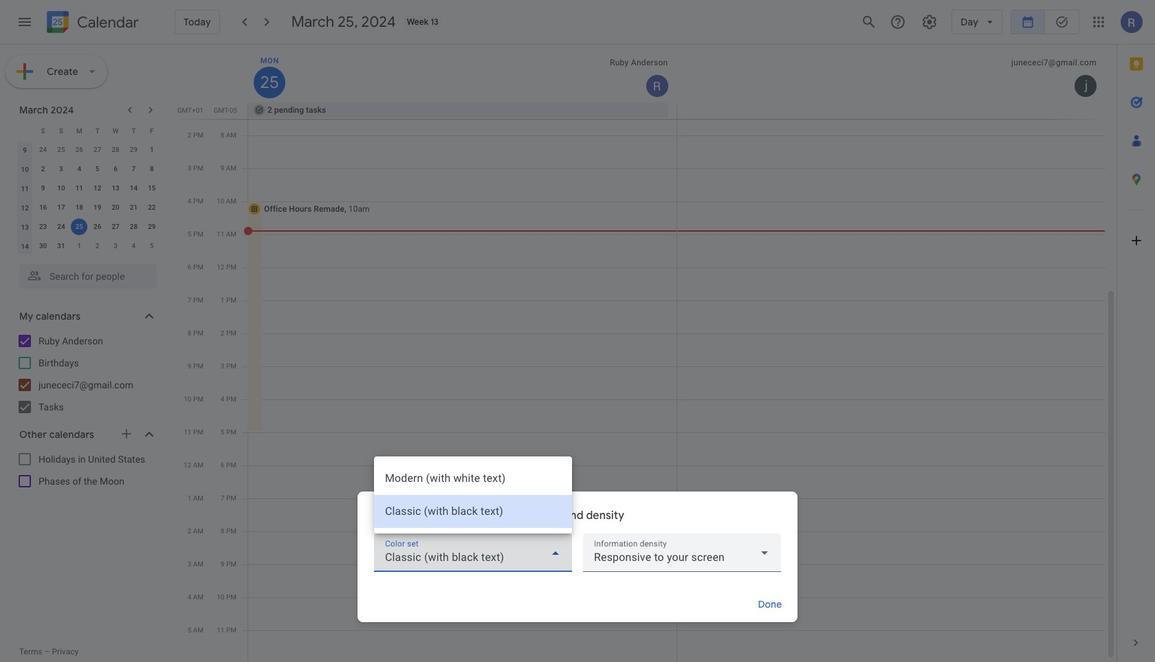 Task type: describe. For each thing, give the bounding box(es) containing it.
22 element
[[144, 199, 160, 216]]

april 3 element
[[107, 238, 124, 254]]

13 element
[[107, 180, 124, 197]]

7 element
[[125, 161, 142, 177]]

11 element
[[71, 180, 88, 197]]

26 element
[[89, 219, 106, 235]]

february 28 element
[[107, 142, 124, 158]]

row group inside 'march 2024' grid
[[16, 140, 161, 256]]

3 element
[[53, 161, 69, 177]]

april 5 element
[[144, 238, 160, 254]]

2 option from the top
[[374, 495, 572, 528]]

april 4 element
[[125, 238, 142, 254]]

april 1 element
[[71, 238, 88, 254]]

19 element
[[89, 199, 106, 216]]

4 element
[[71, 161, 88, 177]]

17 element
[[53, 199, 69, 216]]

5 element
[[89, 161, 106, 177]]

calendar element
[[44, 8, 139, 39]]

0 vertical spatial column header
[[248, 45, 677, 102]]

21 element
[[125, 199, 142, 216]]

heading inside calendar element
[[74, 14, 139, 31]]

29 element
[[144, 219, 160, 235]]

february 25 element
[[53, 142, 69, 158]]

my calendars list
[[3, 330, 171, 418]]

april 2 element
[[89, 238, 106, 254]]

color set list box
[[374, 457, 572, 534]]

24 element
[[53, 219, 69, 235]]

25, today element
[[71, 219, 88, 235]]



Task type: locate. For each thing, give the bounding box(es) containing it.
row
[[242, 102, 1117, 119], [16, 121, 161, 140], [16, 140, 161, 160], [16, 160, 161, 179], [16, 179, 161, 198], [16, 198, 161, 217], [16, 217, 161, 237], [16, 237, 161, 256]]

tab list
[[1117, 45, 1155, 624]]

column header
[[248, 45, 677, 102], [16, 121, 34, 140]]

1 horizontal spatial column header
[[248, 45, 677, 102]]

grid
[[176, 45, 1117, 662]]

9 element
[[35, 180, 51, 197]]

None field
[[374, 534, 572, 572], [583, 534, 781, 572], [374, 534, 572, 572], [583, 534, 781, 572]]

1 element
[[144, 142, 160, 158]]

30 element
[[35, 238, 51, 254]]

12 element
[[89, 180, 106, 197]]

february 29 element
[[125, 142, 142, 158]]

10 element
[[53, 180, 69, 197]]

23 element
[[35, 219, 51, 235]]

other calendars list
[[3, 448, 171, 492]]

cell
[[70, 217, 88, 237]]

february 24 element
[[35, 142, 51, 158]]

option
[[374, 462, 572, 495], [374, 495, 572, 528]]

february 26 element
[[71, 142, 88, 158]]

28 element
[[125, 219, 142, 235]]

column header inside 'march 2024' grid
[[16, 121, 34, 140]]

20 element
[[107, 199, 124, 216]]

march 2024 grid
[[13, 121, 161, 256]]

dialog
[[358, 457, 798, 622]]

february 27 element
[[89, 142, 106, 158]]

0 horizontal spatial column header
[[16, 121, 34, 140]]

heading
[[74, 14, 139, 31]]

31 element
[[53, 238, 69, 254]]

cell inside 'march 2024' grid
[[70, 217, 88, 237]]

8 element
[[144, 161, 160, 177]]

15 element
[[144, 180, 160, 197]]

18 element
[[71, 199, 88, 216]]

14 element
[[125, 180, 142, 197]]

1 option from the top
[[374, 462, 572, 495]]

1 vertical spatial column header
[[16, 121, 34, 140]]

main drawer image
[[17, 14, 33, 30]]

None search field
[[0, 259, 171, 289]]

row group
[[16, 140, 161, 256]]

6 element
[[107, 161, 124, 177]]

16 element
[[35, 199, 51, 216]]

27 element
[[107, 219, 124, 235]]

2 element
[[35, 161, 51, 177]]



Task type: vqa. For each thing, say whether or not it's contained in the screenshot.
tab list
yes



